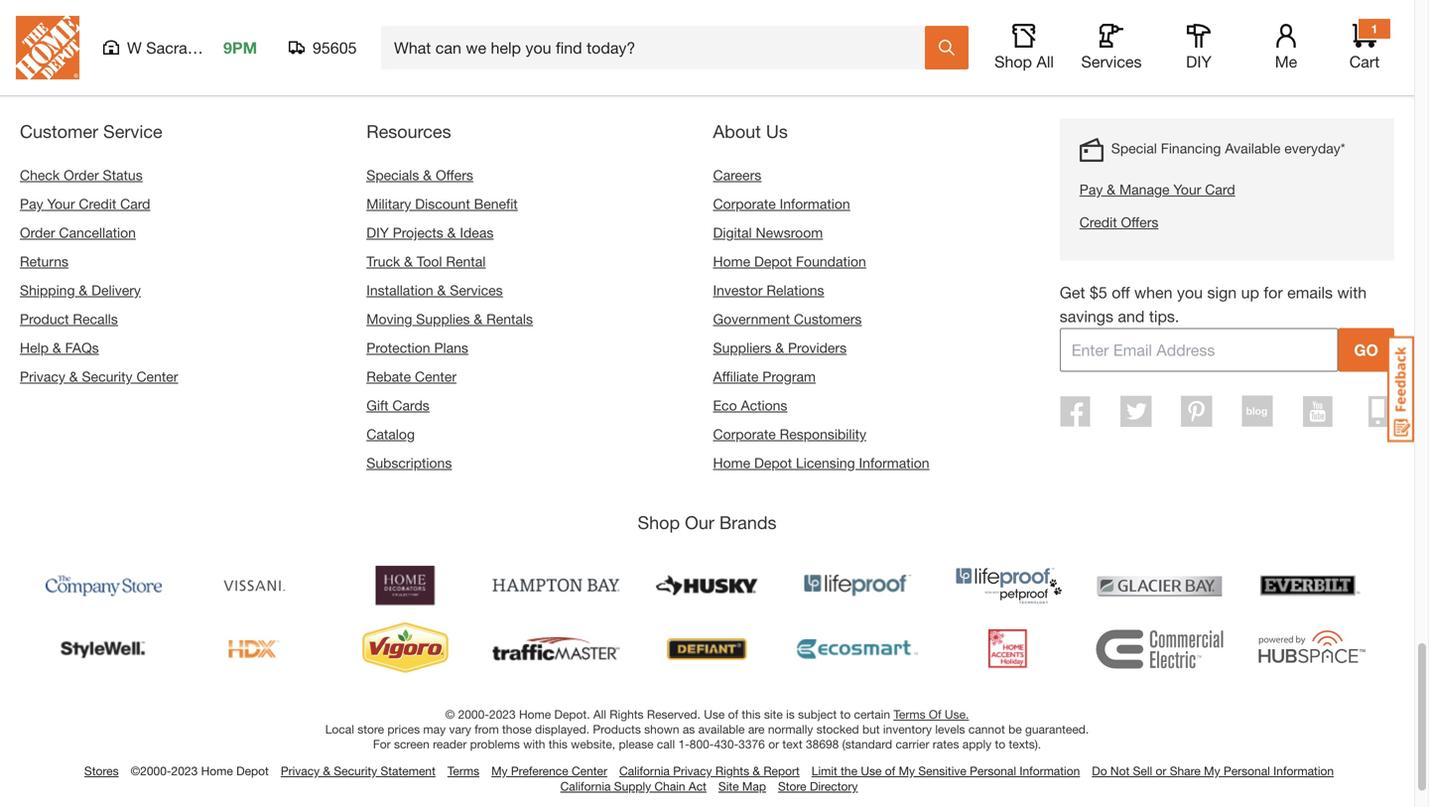 Task type: describe. For each thing, give the bounding box(es) containing it.
foundation
[[796, 253, 866, 269]]

up
[[1241, 283, 1260, 302]]

corporate responsibility link
[[713, 426, 867, 442]]

not
[[1111, 764, 1130, 778]]

2 my from the left
[[899, 764, 915, 778]]

0 horizontal spatial center
[[136, 368, 178, 385]]

help & faqs
[[20, 339, 99, 356]]

rates
[[933, 737, 959, 751]]

specials & offers link
[[367, 167, 473, 183]]

home down eco
[[713, 455, 751, 471]]

installation & services
[[367, 282, 503, 298]]

0 horizontal spatial your
[[47, 196, 75, 212]]

for
[[1264, 283, 1283, 302]]

program
[[763, 368, 816, 385]]

home-
[[1194, 68, 1242, 85]]

affiliate program link
[[713, 368, 816, 385]]

screen
[[394, 737, 430, 751]]

0 horizontal spatial to
[[840, 707, 851, 721]]

1 vertical spatial rights
[[716, 764, 750, 778]]

call inside © 2000-2023 home depot. all rights reserved. use of this site is subject to certain terms of use. local store prices may vary from those displayed. products shown as available are normally stocked but inventory levels cannot be guaranteed. for screen reader problems with this website, please call 1-800-430-3376 or text 38698 (standard carrier rates apply to texts).
[[657, 737, 675, 751]]

site
[[719, 779, 739, 793]]

1 vertical spatial 2023
[[171, 764, 198, 778]]

© 2000-2023 home depot. all rights reserved. use of this site is subject to certain terms of use. local store prices may vary from those displayed. products shown as available are normally stocked but inventory levels cannot be guaranteed. for screen reader problems with this website, please call 1-800-430-3376 or text 38698 (standard carrier rates apply to texts).
[[325, 707, 1089, 751]]

depot.
[[554, 707, 590, 721]]

special financing available everyday*
[[1112, 140, 1346, 156]]

text
[[783, 737, 803, 751]]

of inside © 2000-2023 home depot. all rights reserved. use of this site is subject to certain terms of use. local store prices may vary from those displayed. products shown as available are normally stocked but inventory levels cannot be guaranteed. for screen reader problems with this website, please call 1-800-430-3376 or text 38698 (standard carrier rates apply to texts).
[[728, 707, 739, 721]]

95605
[[313, 38, 357, 57]]

privacy & security statement link
[[281, 764, 436, 778]]

savings
[[1060, 307, 1114, 326]]

site map link
[[719, 779, 766, 793]]

actions
[[741, 397, 788, 413]]

(1-
[[1290, 68, 1307, 85]]

38698
[[806, 737, 839, 751]]

protection plans
[[367, 339, 468, 356]]

husky image
[[644, 558, 771, 613]]

help & faqs link
[[20, 339, 99, 356]]

& for help & faqs
[[53, 339, 61, 356]]

©2000-2023 home depot
[[131, 764, 269, 778]]

gift
[[367, 397, 389, 413]]

corporate for corporate information
[[713, 196, 776, 212]]

2 horizontal spatial 800-
[[1307, 68, 1336, 85]]

1 vertical spatial services
[[450, 282, 503, 298]]

get $5 off when you sign up for emails with savings and tips.
[[1060, 283, 1367, 326]]

1 horizontal spatial to
[[995, 737, 1006, 751]]

shipping
[[20, 282, 75, 298]]

Enter Email Address text field
[[1060, 328, 1338, 372]]

home depot licensing information
[[713, 455, 930, 471]]

& left ideas at the top of the page
[[447, 224, 456, 241]]

glacier bay image
[[1096, 558, 1223, 613]]

status
[[103, 167, 143, 183]]

inventory
[[883, 722, 932, 736]]

terms link
[[448, 764, 480, 778]]

pay for pay & manage your card
[[1080, 181, 1103, 197]]

need
[[966, 68, 999, 85]]

9pm
[[223, 38, 257, 57]]

& up map
[[753, 764, 760, 778]]

home depot foundation link
[[713, 253, 866, 269]]

home down digital
[[713, 253, 751, 269]]

eco actions
[[713, 397, 788, 413]]

the home depot logo image
[[16, 16, 79, 79]]

vary
[[449, 722, 471, 736]]

faqs
[[65, 339, 99, 356]]

investor
[[713, 282, 763, 298]]

check order status link
[[20, 167, 143, 183]]

suppliers & providers link
[[713, 339, 847, 356]]

services button
[[1080, 24, 1144, 71]]

home depot on facebook image
[[1061, 396, 1091, 427]]

hampton bay image
[[493, 558, 620, 613]]

of
[[929, 707, 942, 721]]

military discount benefit
[[367, 196, 518, 212]]

2 vertical spatial depot
[[236, 764, 269, 778]]

sensitive
[[919, 764, 967, 778]]

1 horizontal spatial call
[[1089, 68, 1110, 85]]

2023 inside © 2000-2023 home depot. all rights reserved. use of this site is subject to certain terms of use. local store prices may vary from those displayed. products shown as available are normally stocked but inventory levels cannot be guaranteed. for screen reader problems with this website, please call 1-800-430-3376 or text 38698 (standard carrier rates apply to texts).
[[489, 707, 516, 721]]

moving
[[367, 311, 412, 327]]

0 vertical spatial 1-
[[1152, 68, 1165, 85]]

reader
[[433, 737, 467, 751]]

website,
[[571, 737, 616, 751]]

What can we help you find today? search field
[[394, 27, 924, 68]]

all inside © 2000-2023 home depot. all rights reserved. use of this site is subject to certain terms of use. local store prices may vary from those displayed. products shown as available are normally stocked but inventory levels cannot be guaranteed. for screen reader problems with this website, please call 1-800-430-3376 or text 38698 (standard carrier rates apply to texts).
[[593, 707, 606, 721]]

personal for sensitive
[[970, 764, 1016, 778]]

discount
[[415, 196, 470, 212]]

responsibility
[[780, 426, 867, 442]]

diy for diy
[[1186, 52, 1212, 71]]

home depot on twitter image
[[1121, 396, 1152, 427]]

benefit
[[474, 196, 518, 212]]

all inside the shop all button
[[1037, 52, 1054, 71]]

ideas
[[460, 224, 494, 241]]

product
[[20, 311, 69, 327]]

1 my from the left
[[491, 764, 508, 778]]

& for suppliers & providers
[[775, 339, 784, 356]]

2 horizontal spatial privacy
[[673, 764, 712, 778]]

0 horizontal spatial card
[[120, 196, 150, 212]]

home inside © 2000-2023 home depot. all rights reserved. use of this site is subject to certain terms of use. local store prices may vary from those displayed. products shown as available are normally stocked but inventory levels cannot be guaranteed. for screen reader problems with this website, please call 1-800-430-3376 or text 38698 (standard carrier rates apply to texts).
[[519, 707, 551, 721]]

affiliate program
[[713, 368, 816, 385]]

everbilt image
[[1247, 558, 1374, 613]]

credit inside credit offers link
[[1080, 214, 1117, 230]]

limit the use of my sensitive personal information link
[[812, 764, 1080, 778]]

cannot
[[969, 722, 1005, 736]]

cancellation
[[59, 224, 136, 241]]

financing
[[1161, 140, 1221, 156]]

corporate information link
[[713, 196, 850, 212]]

shown
[[644, 722, 679, 736]]

get
[[1060, 283, 1085, 302]]

you
[[1177, 283, 1203, 302]]

rights inside © 2000-2023 home depot. all rights reserved. use of this site is subject to certain terms of use. local store prices may vary from those displayed. products shown as available are normally stocked but inventory levels cannot be guaranteed. for screen reader problems with this website, please call 1-800-430-3376 or text 38698 (standard carrier rates apply to texts).
[[610, 707, 644, 721]]

corporate for corporate responsibility
[[713, 426, 776, 442]]

chain
[[655, 779, 686, 793]]

emails
[[1288, 283, 1333, 302]]

©2000-
[[131, 764, 171, 778]]

subscriptions
[[367, 455, 452, 471]]

about
[[713, 121, 761, 142]]

& for pay & manage your card
[[1107, 181, 1116, 197]]

store
[[778, 779, 807, 793]]

do not sell or share my personal information california supply chain act
[[560, 764, 1334, 793]]

0 vertical spatial this
[[742, 707, 761, 721]]

affiliate
[[713, 368, 759, 385]]

moving supplies & rentals
[[367, 311, 533, 327]]

stocked
[[817, 722, 859, 736]]

stores
[[84, 764, 119, 778]]

my inside do not sell or share my personal information california supply chain act
[[1204, 764, 1221, 778]]

trafficmaster image
[[493, 621, 620, 677]]

& left rentals
[[474, 311, 483, 327]]

430-
[[714, 737, 739, 751]]

defiant image
[[644, 621, 771, 677]]

lifeproof flooring image
[[795, 558, 922, 613]]

certain
[[854, 707, 890, 721]]

act
[[689, 779, 707, 793]]

available
[[698, 722, 745, 736]]

returns
[[20, 253, 68, 269]]



Task type: vqa. For each thing, say whether or not it's contained in the screenshot.
SHOP within button
yes



Task type: locate. For each thing, give the bounding box(es) containing it.
0 vertical spatial offers
[[436, 167, 473, 183]]

0 horizontal spatial 2023
[[171, 764, 198, 778]]

diy inside button
[[1186, 52, 1212, 71]]

carrier
[[896, 737, 930, 751]]

feedback link image
[[1388, 336, 1415, 443]]

0 vertical spatial california
[[619, 764, 670, 778]]

product recalls
[[20, 311, 118, 327]]

1 horizontal spatial services
[[1081, 52, 1142, 71]]

personal inside do not sell or share my personal information california supply chain act
[[1224, 764, 1270, 778]]

apply
[[963, 737, 992, 751]]

digital
[[713, 224, 752, 241]]

0 horizontal spatial order
[[20, 224, 55, 241]]

products
[[593, 722, 641, 736]]

1 vertical spatial this
[[549, 737, 568, 751]]

1 horizontal spatial 2023
[[489, 707, 516, 721]]

1 horizontal spatial offers
[[1121, 214, 1159, 230]]

my down 'problems'
[[491, 764, 508, 778]]

california up california supply chain act link
[[619, 764, 670, 778]]

1 horizontal spatial your
[[1174, 181, 1201, 197]]

0 vertical spatial or
[[768, 737, 779, 751]]

1 personal from the left
[[970, 764, 1016, 778]]

& for privacy & security center
[[69, 368, 78, 385]]

0 vertical spatial corporate
[[713, 196, 776, 212]]

careers
[[713, 167, 762, 183]]

or right sell
[[1156, 764, 1167, 778]]

0 horizontal spatial call
[[657, 737, 675, 751]]

as
[[683, 722, 695, 736]]

1 horizontal spatial privacy
[[281, 764, 320, 778]]

use right the the
[[861, 764, 882, 778]]

1 vertical spatial terms
[[448, 764, 480, 778]]

privacy
[[20, 368, 65, 385], [281, 764, 320, 778], [673, 764, 712, 778]]

0 horizontal spatial pay
[[20, 196, 43, 212]]

diy right at:
[[1186, 52, 1212, 71]]

1 horizontal spatial personal
[[1224, 764, 1270, 778]]

& up the supplies
[[437, 282, 446, 298]]

california inside do not sell or share my personal information california supply chain act
[[560, 779, 611, 793]]

2023 right "stores"
[[171, 764, 198, 778]]

1 vertical spatial shop
[[638, 512, 680, 533]]

all
[[1037, 52, 1054, 71], [593, 707, 606, 721]]

security for statement
[[334, 764, 377, 778]]

0 horizontal spatial privacy
[[20, 368, 65, 385]]

all up products at the bottom left of page
[[593, 707, 606, 721]]

credit down pay & manage your card
[[1080, 214, 1117, 230]]

hubspace smart home image
[[1247, 621, 1374, 677]]

be
[[1009, 722, 1022, 736]]

diy for diy projects & ideas
[[367, 224, 389, 241]]

security down for on the bottom
[[334, 764, 377, 778]]

1 vertical spatial all
[[593, 707, 606, 721]]

share
[[1170, 764, 1201, 778]]

1 horizontal spatial terms
[[894, 707, 926, 721]]

800- right me
[[1307, 68, 1336, 85]]

with inside © 2000-2023 home depot. all rights reserved. use of this site is subject to certain terms of use. local store prices may vary from those displayed. products shown as available are normally stocked but inventory levels cannot be guaranteed. for screen reader problems with this website, please call 1-800-430-3376 or text 38698 (standard carrier rates apply to texts).
[[523, 737, 545, 751]]

©
[[445, 707, 455, 721]]

privacy for privacy & security center
[[20, 368, 65, 385]]

rebate center link
[[367, 368, 457, 385]]

1 horizontal spatial with
[[1338, 283, 1367, 302]]

shop
[[995, 52, 1032, 71], [638, 512, 680, 533]]

privacy for privacy & security statement
[[281, 764, 320, 778]]

& for installation & services
[[437, 282, 446, 298]]

1 vertical spatial of
[[885, 764, 896, 778]]

1 vertical spatial use
[[861, 764, 882, 778]]

& up military discount benefit
[[423, 167, 432, 183]]

government customers link
[[713, 311, 862, 327]]

go button
[[1338, 328, 1395, 372]]

displayed.
[[535, 722, 590, 736]]

with
[[1338, 283, 1367, 302], [523, 737, 545, 751]]

supplies
[[416, 311, 470, 327]]

1 corporate from the top
[[713, 196, 776, 212]]

card up credit offers link
[[1205, 181, 1235, 197]]

services
[[1081, 52, 1142, 71], [450, 282, 503, 298]]

0 vertical spatial services
[[1081, 52, 1142, 71]]

1 horizontal spatial california
[[619, 764, 670, 778]]

shop left please
[[995, 52, 1032, 71]]

home right ©2000-
[[201, 764, 233, 778]]

military
[[367, 196, 411, 212]]

1 horizontal spatial my
[[899, 764, 915, 778]]

0 horizontal spatial personal
[[970, 764, 1016, 778]]

pay for pay your credit card
[[20, 196, 43, 212]]

0 vertical spatial order
[[64, 167, 99, 183]]

diy projects & ideas
[[367, 224, 494, 241]]

2023 up 'those'
[[489, 707, 516, 721]]

1 horizontal spatial diy
[[1186, 52, 1212, 71]]

vissani image
[[191, 558, 318, 613]]

1 horizontal spatial all
[[1037, 52, 1054, 71]]

depot for foundation
[[754, 253, 792, 269]]

1 horizontal spatial this
[[742, 707, 761, 721]]

home depot on youtube image
[[1303, 396, 1334, 427]]

to up stocked
[[840, 707, 851, 721]]

1 horizontal spatial 800-
[[1165, 68, 1194, 85]]

terms inside © 2000-2023 home depot. all rights reserved. use of this site is subject to certain terms of use. local store prices may vary from those displayed. products shown as available are normally stocked but inventory levels cannot be guaranteed. for screen reader problems with this website, please call 1-800-430-3376 or text 38698 (standard carrier rates apply to texts).
[[894, 707, 926, 721]]

0 horizontal spatial rights
[[610, 707, 644, 721]]

my right share
[[1204, 764, 1221, 778]]

home depot mobile apps image
[[1369, 396, 1388, 427]]

1 vertical spatial call
[[657, 737, 675, 751]]

shipping & delivery
[[20, 282, 141, 298]]

us
[[1114, 68, 1128, 85]]

& left tool
[[404, 253, 413, 269]]

0 horizontal spatial all
[[593, 707, 606, 721]]

to down cannot
[[995, 737, 1006, 751]]

& for privacy & security statement
[[323, 764, 331, 778]]

corporate
[[713, 196, 776, 212], [713, 426, 776, 442]]

your up order cancellation link
[[47, 196, 75, 212]]

1 horizontal spatial credit
[[1080, 214, 1117, 230]]

help?
[[1003, 68, 1040, 85]]

0 horizontal spatial shop
[[638, 512, 680, 533]]

this up are
[[742, 707, 761, 721]]

need help? please call us at: 1-800-home-depot (1-800-466-3337)
[[966, 68, 1399, 85]]

or
[[768, 737, 779, 751], [1156, 764, 1167, 778]]

sacramento
[[146, 38, 232, 57]]

& down local on the bottom
[[323, 764, 331, 778]]

& down government customers
[[775, 339, 784, 356]]

0 horizontal spatial use
[[704, 707, 725, 721]]

0 horizontal spatial offers
[[436, 167, 473, 183]]

levels
[[935, 722, 965, 736]]

service
[[103, 121, 162, 142]]

my
[[491, 764, 508, 778], [899, 764, 915, 778], [1204, 764, 1221, 778]]

home depot on pinterest image
[[1181, 396, 1212, 427]]

personal for my
[[1224, 764, 1270, 778]]

1 horizontal spatial security
[[334, 764, 377, 778]]

(standard
[[842, 737, 893, 751]]

center down website,
[[572, 764, 607, 778]]

& for truck & tool rental
[[404, 253, 413, 269]]

personal right share
[[1224, 764, 1270, 778]]

store directory
[[778, 779, 858, 793]]

0 vertical spatial use
[[704, 707, 725, 721]]

1 horizontal spatial of
[[885, 764, 896, 778]]

offers up discount
[[436, 167, 473, 183]]

1 vertical spatial diy
[[367, 224, 389, 241]]

diy up truck
[[367, 224, 389, 241]]

use up available
[[704, 707, 725, 721]]

& up recalls
[[79, 282, 88, 298]]

services inside button
[[1081, 52, 1142, 71]]

site
[[764, 707, 783, 721]]

use inside © 2000-2023 home depot. all rights reserved. use of this site is subject to certain terms of use. local store prices may vary from those displayed. products shown as available are normally stocked but inventory levels cannot be guaranteed. for screen reader problems with this website, please call 1-800-430-3376 or text 38698 (standard carrier rates apply to texts).
[[704, 707, 725, 721]]

information inside do not sell or share my personal information california supply chain act
[[1274, 764, 1334, 778]]

card down status
[[120, 196, 150, 212]]

1- down as
[[678, 737, 690, 751]]

our
[[685, 512, 715, 533]]

security for center
[[82, 368, 133, 385]]

home accents holiday image
[[945, 621, 1073, 677]]

1 vertical spatial corporate
[[713, 426, 776, 442]]

california down my preference center link
[[560, 779, 611, 793]]

rights
[[610, 707, 644, 721], [716, 764, 750, 778]]

0 horizontal spatial diy
[[367, 224, 389, 241]]

0 vertical spatial of
[[728, 707, 739, 721]]

newsroom
[[756, 224, 823, 241]]

shop all button
[[993, 24, 1056, 71]]

of up available
[[728, 707, 739, 721]]

0 vertical spatial rights
[[610, 707, 644, 721]]

1 horizontal spatial use
[[861, 764, 882, 778]]

1 horizontal spatial center
[[415, 368, 457, 385]]

offers down the manage
[[1121, 214, 1159, 230]]

shop our brands
[[638, 512, 777, 533]]

tool
[[417, 253, 442, 269]]

0 horizontal spatial california
[[560, 779, 611, 793]]

order up returns
[[20, 224, 55, 241]]

shop for shop our brands
[[638, 512, 680, 533]]

1 vertical spatial offers
[[1121, 214, 1159, 230]]

0 horizontal spatial terms
[[448, 764, 480, 778]]

1 horizontal spatial 1-
[[1152, 68, 1165, 85]]

1 vertical spatial california
[[560, 779, 611, 793]]

1 vertical spatial with
[[523, 737, 545, 751]]

1 horizontal spatial pay
[[1080, 181, 1103, 197]]

rights up site
[[716, 764, 750, 778]]

0 horizontal spatial with
[[523, 737, 545, 751]]

home depot blog image
[[1242, 396, 1273, 427]]

with right the emails
[[1338, 283, 1367, 302]]

licensing
[[796, 455, 855, 471]]

2 personal from the left
[[1224, 764, 1270, 778]]

0 vertical spatial diy
[[1186, 52, 1212, 71]]

2000-
[[458, 707, 489, 721]]

please
[[619, 737, 654, 751]]

0 horizontal spatial of
[[728, 707, 739, 721]]

careers link
[[713, 167, 762, 183]]

1 horizontal spatial shop
[[995, 52, 1032, 71]]

prices
[[388, 722, 420, 736]]

how
[[16, 66, 55, 87]]

terms down reader
[[448, 764, 480, 778]]

limit
[[812, 764, 838, 778]]

0 vertical spatial 2023
[[489, 707, 516, 721]]

1 vertical spatial depot
[[754, 455, 792, 471]]

& for shipping & delivery
[[79, 282, 88, 298]]

call left the us
[[1089, 68, 1110, 85]]

depot for licensing
[[754, 455, 792, 471]]

protection
[[367, 339, 430, 356]]

1-
[[1152, 68, 1165, 85], [678, 737, 690, 751]]

1 vertical spatial to
[[995, 737, 1006, 751]]

commercial electric image
[[1096, 621, 1223, 677]]

& left the manage
[[1107, 181, 1116, 197]]

lifeproof with petproof technology carpet image
[[945, 558, 1073, 613]]

& down faqs
[[69, 368, 78, 385]]

plans
[[434, 339, 468, 356]]

order cancellation link
[[20, 224, 136, 241]]

moving supplies & rentals link
[[367, 311, 533, 327]]

privacy & security center
[[20, 368, 178, 385]]

1 vertical spatial credit
[[1080, 214, 1117, 230]]

0 vertical spatial to
[[840, 707, 851, 721]]

directory
[[810, 779, 858, 793]]

customer service
[[20, 121, 162, 142]]

about us
[[713, 121, 788, 142]]

0 horizontal spatial security
[[82, 368, 133, 385]]

corporate down careers at the top of the page
[[713, 196, 776, 212]]

corporate information
[[713, 196, 850, 212]]

hdx image
[[191, 621, 318, 677]]

or inside do not sell or share my personal information california supply chain act
[[1156, 764, 1167, 778]]

or inside © 2000-2023 home depot. all rights reserved. use of this site is subject to certain terms of use. local store prices may vary from those displayed. products shown as available are normally stocked but inventory levels cannot be guaranteed. for screen reader problems with this website, please call 1-800-430-3376 or text 38698 (standard carrier rates apply to texts).
[[768, 737, 779, 751]]

call down shown
[[657, 737, 675, 751]]

pay down check
[[20, 196, 43, 212]]

personal down the apply
[[970, 764, 1016, 778]]

my down carrier
[[899, 764, 915, 778]]

shop all
[[995, 52, 1054, 71]]

1 vertical spatial security
[[334, 764, 377, 778]]

supply
[[614, 779, 651, 793]]

pay up 'credit offers'
[[1080, 181, 1103, 197]]

reserved.
[[647, 707, 701, 721]]

corporate down eco actions link
[[713, 426, 776, 442]]

0 vertical spatial credit
[[79, 196, 116, 212]]

cart
[[1350, 52, 1380, 71]]

& right help
[[53, 339, 61, 356]]

800- down as
[[690, 737, 714, 751]]

1 horizontal spatial rights
[[716, 764, 750, 778]]

0 vertical spatial depot
[[754, 253, 792, 269]]

truck & tool rental
[[367, 253, 486, 269]]

ecosmart image
[[795, 621, 922, 677]]

shop for shop all
[[995, 52, 1032, 71]]

done™
[[195, 66, 255, 87]]

95605 button
[[289, 38, 357, 58]]

off
[[1112, 283, 1130, 302]]

order up pay your credit card link
[[64, 167, 99, 183]]

0 vertical spatial terms
[[894, 707, 926, 721]]

suppliers
[[713, 339, 772, 356]]

2 horizontal spatial center
[[572, 764, 607, 778]]

home decorators collection image
[[342, 558, 469, 613]]

california privacy rights & report
[[619, 764, 800, 778]]

& for specials & offers
[[423, 167, 432, 183]]

suppliers & providers
[[713, 339, 847, 356]]

1 horizontal spatial card
[[1205, 181, 1235, 197]]

the company store image
[[40, 558, 167, 613]]

with inside get $5 off when you sign up for emails with savings and tips.
[[1338, 283, 1367, 302]]

3 my from the left
[[1204, 764, 1221, 778]]

800- inside © 2000-2023 home depot. all rights reserved. use of this site is subject to certain terms of use. local store prices may vary from those displayed. products shown as available are normally stocked but inventory levels cannot be guaranteed. for screen reader problems with this website, please call 1-800-430-3376 or text 38698 (standard carrier rates apply to texts).
[[690, 737, 714, 751]]

0 vertical spatial with
[[1338, 283, 1367, 302]]

1 horizontal spatial or
[[1156, 764, 1167, 778]]

0 horizontal spatial 800-
[[690, 737, 714, 751]]

security down faqs
[[82, 368, 133, 385]]

0 horizontal spatial 1-
[[678, 737, 690, 751]]

1- right at:
[[1152, 68, 1165, 85]]

to
[[840, 707, 851, 721], [995, 737, 1006, 751]]

providers
[[788, 339, 847, 356]]

this down "displayed."
[[549, 737, 568, 751]]

1- inside © 2000-2023 home depot. all rights reserved. use of this site is subject to certain terms of use. local store prices may vary from those displayed. products shown as available are normally stocked but inventory levels cannot be guaranteed. for screen reader problems with this website, please call 1-800-430-3376 or text 38698 (standard carrier rates apply to texts).
[[678, 737, 690, 751]]

vigoro image
[[342, 621, 469, 677]]

check order status
[[20, 167, 143, 183]]

your down financing
[[1174, 181, 1201, 197]]

terms
[[894, 707, 926, 721], [448, 764, 480, 778]]

0 horizontal spatial my
[[491, 764, 508, 778]]

800- right at:
[[1165, 68, 1194, 85]]

rebate
[[367, 368, 411, 385]]

from
[[475, 722, 499, 736]]

1 vertical spatial order
[[20, 224, 55, 241]]

0 horizontal spatial credit
[[79, 196, 116, 212]]

shop left 'our'
[[638, 512, 680, 533]]

0 vertical spatial security
[[82, 368, 133, 385]]

1 horizontal spatial order
[[64, 167, 99, 183]]

credit offers
[[1080, 214, 1159, 230]]

of down (standard at the bottom
[[885, 764, 896, 778]]

how doers get more done™
[[16, 66, 255, 87]]

home up 'those'
[[519, 707, 551, 721]]

0 vertical spatial shop
[[995, 52, 1032, 71]]

0 vertical spatial call
[[1089, 68, 1110, 85]]

2 corporate from the top
[[713, 426, 776, 442]]

stylewell image
[[40, 621, 167, 677]]

rights up products at the bottom left of page
[[610, 707, 644, 721]]

problems
[[470, 737, 520, 751]]

0 horizontal spatial or
[[768, 737, 779, 751]]

truck & tool rental link
[[367, 253, 486, 269]]

or left the text
[[768, 737, 779, 751]]

3337)
[[1364, 68, 1399, 85]]

manage
[[1120, 181, 1170, 197]]

delivery
[[91, 282, 141, 298]]

0 vertical spatial all
[[1037, 52, 1054, 71]]

shop inside button
[[995, 52, 1032, 71]]

w
[[127, 38, 142, 57]]

0 horizontal spatial this
[[549, 737, 568, 751]]

center down plans
[[415, 368, 457, 385]]

credit up cancellation
[[79, 196, 116, 212]]

1 vertical spatial 1-
[[678, 737, 690, 751]]

with down 'those'
[[523, 737, 545, 751]]

terms up inventory
[[894, 707, 926, 721]]

all right the need
[[1037, 52, 1054, 71]]

center down delivery
[[136, 368, 178, 385]]



